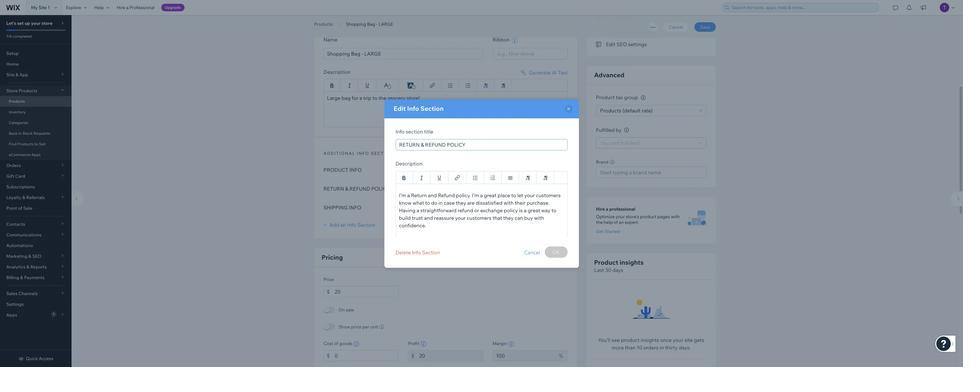 Task type: vqa. For each thing, say whether or not it's contained in the screenshot.
the leftmost domain
no



Task type: locate. For each thing, give the bounding box(es) containing it.
do
[[431, 200, 438, 206]]

2 i'm from the left
[[472, 192, 479, 198]]

info tooltip image for fulfilled by
[[625, 128, 629, 133]]

seo settings image
[[596, 42, 603, 47]]

and right trust in the bottom of the page
[[424, 215, 433, 221]]

1 horizontal spatial in
[[439, 200, 443, 206]]

a left professional
[[126, 5, 129, 10]]

i'm a return and refund policy. i'm a great place to let your customers know what to do in case they are dissatisfied with their purchase. having a straightforward refund or exchange policy is a great way to build trust and reassure your customers that they can buy with confidence.
[[399, 192, 561, 228]]

the inside optimize your store's product pages with the help of an expert.
[[596, 220, 603, 225]]

1 vertical spatial cancel
[[524, 249, 540, 255]]

great down purchase. at right bottom
[[528, 207, 541, 213]]

product inside optimize your store's product pages with the help of an expert.
[[640, 214, 657, 220]]

to left the "do"
[[425, 200, 430, 206]]

edit inside button
[[606, 41, 616, 47]]

1 vertical spatial description
[[396, 160, 423, 167]]

product insights last 30 days
[[594, 259, 644, 273]]

cancel
[[669, 24, 683, 30], [524, 249, 540, 255]]

1 vertical spatial edit
[[394, 104, 406, 112]]

goods
[[339, 341, 352, 346]]

edit
[[606, 41, 616, 47], [394, 104, 406, 112]]

product up than
[[621, 337, 640, 343]]

0 vertical spatial in
[[18, 131, 22, 136]]

0 vertical spatial info
[[341, 20, 353, 25]]

2 horizontal spatial with
[[671, 214, 680, 220]]

$ down profit
[[411, 352, 415, 359]]

product left pages
[[640, 214, 657, 220]]

info right basic
[[341, 20, 353, 25]]

0 vertical spatial insights
[[620, 259, 644, 266]]

0 horizontal spatial great
[[484, 192, 497, 198]]

info left "sections"
[[357, 151, 370, 156]]

0 horizontal spatial info
[[341, 20, 353, 25]]

1 vertical spatial info
[[357, 151, 370, 156]]

days
[[613, 267, 624, 273]]

None text field
[[335, 286, 399, 297], [335, 350, 399, 361], [419, 350, 484, 361], [335, 286, 399, 297], [335, 350, 399, 361], [419, 350, 484, 361]]

section right delete
[[422, 249, 440, 255]]

info tooltip image right by
[[625, 128, 629, 133]]

home link
[[0, 59, 72, 69]]

place
[[498, 192, 510, 198]]

products up 'ecommerce apps'
[[17, 142, 34, 146]]

additional
[[324, 151, 356, 156]]

sale
[[346, 307, 354, 313]]

of left sale
[[18, 205, 22, 211]]

section for delete info section
[[422, 249, 440, 255]]

store
[[42, 20, 53, 26]]

products link up name
[[311, 21, 336, 27]]

info inside button
[[412, 249, 421, 255]]

1 horizontal spatial info
[[357, 151, 370, 156]]

your right up
[[31, 20, 41, 26]]

2 horizontal spatial of
[[614, 220, 618, 225]]

help
[[94, 5, 104, 10]]

info tooltip image right profit
[[421, 341, 426, 347]]

they
[[456, 200, 466, 206], [504, 215, 514, 221]]

with right pages
[[671, 214, 680, 220]]

product tax group
[[596, 94, 640, 101]]

1 horizontal spatial an
[[619, 220, 624, 225]]

edit left seo at top right
[[606, 41, 616, 47]]

1 vertical spatial insights
[[641, 337, 659, 343]]

delete info section button
[[396, 246, 440, 258]]

in down once
[[660, 345, 664, 351]]

product left tax
[[596, 94, 615, 101]]

edit seo settings button
[[596, 40, 647, 49]]

you'll
[[598, 337, 611, 343]]

section
[[421, 104, 444, 112], [357, 222, 375, 228], [422, 249, 440, 255]]

product for insights
[[594, 259, 619, 266]]

0 vertical spatial cancel
[[669, 24, 683, 30]]

refund
[[458, 207, 473, 213]]

subscriptions link
[[0, 181, 72, 192]]

with down way
[[534, 215, 544, 221]]

products inside 'store products' popup button
[[19, 88, 37, 94]]

(default
[[623, 107, 641, 114]]

of right cost at the left
[[334, 341, 338, 346]]

2 vertical spatial product
[[621, 337, 640, 343]]

my
[[31, 5, 38, 10]]

categories link
[[0, 117, 72, 128]]

apps
[[31, 152, 41, 157]]

1 vertical spatial of
[[614, 220, 618, 225]]

bag
[[429, 167, 440, 173]]

product
[[637, 28, 656, 35], [640, 214, 657, 220], [621, 337, 640, 343]]

hire inside form
[[596, 206, 605, 212]]

0 horizontal spatial of
[[18, 205, 22, 211]]

they down the policy.
[[456, 200, 466, 206]]

on sale
[[339, 307, 354, 313]]

2 vertical spatial section
[[422, 249, 440, 255]]

ribbon
[[493, 37, 511, 43]]

info inside form
[[347, 222, 356, 228]]

section up title
[[421, 104, 444, 112]]

1 vertical spatial the
[[596, 220, 603, 225]]

section for edit info section
[[421, 104, 444, 112]]

large
[[379, 21, 393, 27]]

promote this product
[[606, 28, 656, 35]]

setup link
[[0, 48, 72, 59]]

Search for tools, apps, help & more... field
[[730, 3, 877, 12]]

insights up orders on the bottom right
[[641, 337, 659, 343]]

0 horizontal spatial hire
[[117, 5, 125, 10]]

customers up purchase. at right bottom
[[536, 192, 561, 198]]

hire right help button
[[117, 5, 125, 10]]

with
[[504, 200, 514, 206], [671, 214, 680, 220], [534, 215, 544, 221]]

1 horizontal spatial i'm
[[472, 192, 479, 198]]

help
[[604, 220, 613, 225]]

form
[[68, 0, 964, 367]]

back in stock requests link
[[0, 128, 72, 139]]

your up thirty
[[673, 337, 684, 343]]

ecommerce apps link
[[0, 149, 72, 160]]

section
[[406, 128, 423, 135]]

generate ai text
[[529, 69, 568, 76]]

an left expert.
[[619, 220, 624, 225]]

1 vertical spatial info
[[349, 204, 361, 211]]

great up dissatisfied
[[484, 192, 497, 198]]

info right add
[[347, 222, 356, 228]]

straightforward
[[421, 207, 457, 213]]

hire for hire a professional
[[596, 206, 605, 212]]

0 vertical spatial product
[[596, 94, 615, 101]]

completed
[[13, 34, 32, 39]]

and
[[428, 192, 437, 198], [424, 215, 433, 221]]

section down shipping info
[[357, 222, 375, 228]]

form containing advanced
[[68, 0, 964, 367]]

policy
[[504, 207, 518, 213]]

rate)
[[642, 107, 653, 114]]

info down additional info sections at the left
[[350, 167, 362, 173]]

customers down or
[[467, 215, 492, 221]]

0 horizontal spatial with
[[504, 200, 514, 206]]

dissatisfied
[[476, 200, 503, 206]]

info tooltip image
[[354, 341, 359, 347]]

pages
[[658, 214, 670, 220]]

info
[[407, 104, 419, 112], [396, 128, 405, 135], [347, 222, 356, 228], [412, 249, 421, 255]]

an right add
[[340, 222, 346, 228]]

edit for edit info section
[[394, 104, 406, 112]]

0 horizontal spatial the
[[379, 95, 387, 101]]

None text field
[[493, 350, 556, 361]]

create coupon
[[606, 16, 641, 22]]

of inside sidebar element
[[18, 205, 22, 211]]

the left help in the bottom of the page
[[596, 220, 603, 225]]

1 vertical spatial section
[[357, 222, 375, 228]]

and up the "do"
[[428, 192, 437, 198]]

0 vertical spatial section
[[421, 104, 444, 112]]

buy
[[525, 215, 533, 221]]

$ down price
[[327, 288, 330, 295]]

2 vertical spatial of
[[334, 341, 338, 346]]

0 horizontal spatial in
[[18, 131, 22, 136]]

1
[[48, 5, 50, 10]]

1 vertical spatial in
[[439, 200, 443, 206]]

in inside sidebar element
[[18, 131, 22, 136]]

find
[[9, 142, 17, 146]]

0 vertical spatial description
[[324, 69, 351, 75]]

the left grocery
[[379, 95, 387, 101]]

customers
[[536, 192, 561, 198], [467, 215, 492, 221]]

your down professional
[[616, 214, 625, 220]]

product inside you'll see product insights once your site gets more than 10 orders in thirty days.
[[621, 337, 640, 343]]

1 horizontal spatial cancel button
[[664, 22, 689, 32]]

false text field
[[324, 91, 568, 127]]

purchase.
[[527, 200, 550, 206]]

0 vertical spatial and
[[428, 192, 437, 198]]

1 horizontal spatial hire
[[596, 206, 605, 212]]

0 horizontal spatial cancel
[[524, 249, 540, 255]]

0 horizontal spatial edit
[[394, 104, 406, 112]]

0 vertical spatial info
[[350, 167, 362, 173]]

an
[[619, 220, 624, 225], [340, 222, 346, 228]]

1 horizontal spatial edit
[[606, 41, 616, 47]]

cancel button left 'save'
[[664, 22, 689, 32]]

1 vertical spatial product
[[640, 214, 657, 220]]

0 vertical spatial product
[[637, 28, 656, 35]]

0 horizontal spatial customers
[[467, 215, 492, 221]]

product inside the product insights last 30 days
[[594, 259, 619, 266]]

2 vertical spatial in
[[660, 345, 664, 351]]

1 horizontal spatial description
[[396, 160, 423, 167]]

return
[[324, 185, 344, 192]]

insights
[[620, 259, 644, 266], [641, 337, 659, 343]]

cancel button left the ok
[[524, 246, 540, 258]]

description left 8"
[[396, 160, 423, 167]]

info tooltip image
[[641, 95, 646, 100], [625, 128, 629, 133], [421, 341, 426, 347], [509, 341, 514, 347]]

description up large
[[324, 69, 351, 75]]

or
[[474, 207, 479, 213]]

help button
[[90, 0, 113, 15]]

1 horizontal spatial great
[[528, 207, 541, 213]]

info up 'add an info section'
[[349, 204, 361, 211]]

product inside promote this product button
[[637, 28, 656, 35]]

0 vertical spatial hire
[[117, 5, 125, 10]]

flavors
[[477, 167, 492, 173]]

in right back
[[18, 131, 22, 136]]

they down policy
[[504, 215, 514, 221]]

seo
[[617, 41, 627, 47]]

1 vertical spatial product
[[594, 259, 619, 266]]

ecommerce
[[9, 152, 30, 157]]

your
[[31, 20, 41, 26], [525, 192, 535, 198], [616, 214, 625, 220], [455, 215, 466, 221], [673, 337, 684, 343]]

1 horizontal spatial of
[[334, 341, 338, 346]]

to inside form
[[373, 95, 378, 101]]

0 vertical spatial they
[[456, 200, 466, 206]]

info down "store!"
[[407, 104, 419, 112]]

cancel inside button
[[669, 24, 683, 30]]

of right help in the bottom of the page
[[614, 220, 618, 225]]

0 horizontal spatial cancel button
[[524, 246, 540, 258]]

0 horizontal spatial products link
[[0, 96, 72, 107]]

products right store
[[19, 88, 37, 94]]

cancel left the ok
[[524, 249, 540, 255]]

optimize your store's product pages with the help of an expert.
[[596, 214, 680, 225]]

section inside form
[[357, 222, 375, 228]]

find products to sell
[[9, 142, 46, 146]]

brand
[[596, 159, 609, 165]]

info
[[341, 20, 353, 25], [357, 151, 370, 156]]

products link down store products
[[0, 96, 72, 107]]

site
[[39, 5, 47, 10]]

product right this
[[637, 28, 656, 35]]

1/6 completed
[[6, 34, 32, 39]]

0 vertical spatial the
[[379, 95, 387, 101]]

the inside text box
[[379, 95, 387, 101]]

1 horizontal spatial products link
[[311, 21, 336, 27]]

confidence.
[[399, 222, 426, 228]]

i'm up are
[[472, 192, 479, 198]]

info tooltip image right margin
[[509, 341, 514, 347]]

set
[[17, 20, 24, 26]]

in
[[18, 131, 22, 136], [439, 200, 443, 206], [660, 345, 664, 351]]

1 horizontal spatial they
[[504, 215, 514, 221]]

cancel left 'save'
[[669, 24, 683, 30]]

1 vertical spatial hire
[[596, 206, 605, 212]]

x
[[420, 167, 422, 173]]

to left sell
[[34, 142, 38, 146]]

0 horizontal spatial i'm
[[399, 192, 406, 198]]

info right delete
[[412, 249, 421, 255]]

section inside button
[[422, 249, 440, 255]]

edit down grocery
[[394, 104, 406, 112]]

price
[[351, 324, 362, 330]]

0 vertical spatial of
[[18, 205, 22, 211]]

e.g., Tech Specs text field
[[396, 139, 568, 150]]

with up policy
[[504, 200, 514, 206]]

sidebar element
[[0, 15, 72, 367]]

0 vertical spatial products link
[[311, 21, 336, 27]]

let's set up your store
[[6, 20, 53, 26]]

with inside optimize your store's product pages with the help of an expert.
[[671, 214, 680, 220]]

product for this
[[637, 28, 656, 35]]

insights up days
[[620, 259, 644, 266]]

show
[[339, 324, 350, 330]]

0 vertical spatial customers
[[536, 192, 561, 198]]

2 horizontal spatial in
[[660, 345, 664, 351]]

info left section
[[396, 128, 405, 135]]

30
[[606, 267, 612, 273]]

to left let
[[512, 192, 516, 198]]

fulfilled)
[[621, 140, 641, 146]]

1 horizontal spatial customers
[[536, 192, 561, 198]]

1 horizontal spatial the
[[596, 220, 603, 225]]

in right the "do"
[[439, 200, 443, 206]]

my site 1
[[31, 5, 50, 10]]

i'm up know
[[399, 192, 406, 198]]

in inside you'll see product insights once your site gets more than 10 orders in thirty days.
[[660, 345, 664, 351]]

advanced
[[594, 71, 625, 79]]

info tooltip image for profit
[[421, 341, 426, 347]]

to right trip
[[373, 95, 378, 101]]

1 horizontal spatial cancel
[[669, 24, 683, 30]]

hire up optimize
[[596, 206, 605, 212]]

8"
[[423, 167, 428, 173]]

0 horizontal spatial description
[[324, 69, 351, 75]]

cost
[[324, 341, 333, 346]]

cancel for topmost cancel button
[[669, 24, 683, 30]]

0 vertical spatial edit
[[606, 41, 616, 47]]

product up 30
[[594, 259, 619, 266]]

cost of goods
[[324, 341, 352, 346]]

your inside sidebar element
[[31, 20, 41, 26]]



Task type: describe. For each thing, give the bounding box(es) containing it.
info for additional
[[357, 151, 370, 156]]

requests
[[34, 131, 50, 136]]

$ for %
[[411, 352, 415, 359]]

are
[[467, 200, 475, 206]]

generate ai text button
[[520, 69, 568, 76]]

for
[[352, 95, 359, 101]]

you (self fulfilled)
[[600, 140, 641, 146]]

a right for
[[360, 95, 362, 101]]

let
[[518, 192, 524, 198]]

1 vertical spatial they
[[504, 215, 514, 221]]

in inside i'm a return and refund policy. i'm a great place to let your customers know what to do in case they are dissatisfied with their purchase. having a straightforward refund or exchange policy is a great way to build trust and reassure your customers that they can buy with confidence.
[[439, 200, 443, 206]]

add an info section
[[328, 222, 375, 228]]

shopping
[[346, 21, 366, 27]]

quick access
[[26, 356, 53, 361]]

policy
[[372, 185, 390, 192]]

unit
[[371, 324, 378, 330]]

products down product tax group
[[600, 107, 622, 114]]

hire for hire a professional
[[117, 5, 125, 10]]

refund
[[438, 192, 455, 198]]

know
[[399, 200, 412, 206]]

site
[[685, 337, 693, 343]]

0 horizontal spatial they
[[456, 200, 466, 206]]

find products to sell link
[[0, 139, 72, 149]]

this
[[628, 28, 636, 35]]

product for see
[[621, 337, 640, 343]]

info for shipping info
[[349, 204, 361, 211]]

back
[[9, 131, 18, 136]]

0 vertical spatial cancel button
[[664, 22, 689, 32]]

save button
[[695, 22, 716, 32]]

expert.
[[625, 220, 639, 225]]

categories
[[9, 120, 28, 125]]

exchange
[[481, 207, 503, 213]]

ecommerce apps
[[9, 152, 41, 157]]

their
[[515, 200, 526, 206]]

the for grocery
[[379, 95, 387, 101]]

info tooltip image right group
[[641, 95, 646, 100]]

of for goods
[[334, 341, 338, 346]]

reassure
[[434, 215, 454, 221]]

bag
[[342, 95, 351, 101]]

inventory
[[9, 110, 26, 114]]

Select box search field
[[498, 48, 563, 59]]

1 vertical spatial and
[[424, 215, 433, 221]]

that
[[493, 215, 502, 221]]

grocery
[[388, 95, 406, 101]]

subscriptions
[[6, 184, 35, 190]]

group
[[624, 94, 639, 101]]

a right is
[[524, 207, 527, 213]]

to inside sidebar element
[[34, 142, 38, 146]]

12"
[[411, 167, 419, 173]]

hire a professional link
[[113, 0, 158, 15]]

optimize
[[596, 214, 615, 220]]

refund
[[350, 185, 370, 192]]

create coupon button
[[596, 14, 641, 23]]

an inside optimize your store's product pages with the help of an expert.
[[619, 220, 624, 225]]

text
[[558, 69, 568, 76]]

1 vertical spatial products link
[[0, 96, 72, 107]]

fulfilled
[[596, 127, 615, 133]]

info tooltip image for margin
[[509, 341, 514, 347]]

save
[[701, 24, 711, 30]]

professional
[[130, 5, 155, 10]]

see
[[612, 337, 620, 343]]

&
[[345, 185, 349, 192]]

to right way
[[552, 207, 557, 213]]

additional info sections
[[324, 151, 397, 156]]

your inside you'll see product insights once your site gets more than 10 orders in thirty days.
[[673, 337, 684, 343]]

setup
[[6, 51, 19, 56]]

return
[[411, 192, 427, 198]]

products up name
[[314, 21, 333, 27]]

0 horizontal spatial an
[[340, 222, 346, 228]]

1 i'm from the left
[[399, 192, 406, 198]]

orders
[[644, 345, 659, 351]]

by
[[616, 127, 622, 133]]

delete info section
[[396, 249, 440, 255]]

hire a professional
[[596, 206, 636, 212]]

policy.
[[456, 192, 471, 198]]

promote this product button
[[596, 27, 656, 36]]

shipping info
[[324, 204, 361, 211]]

$ for on sale
[[327, 288, 330, 295]]

edit for edit seo settings
[[606, 41, 616, 47]]

title
[[424, 128, 433, 135]]

description inside form
[[324, 69, 351, 75]]

insights inside you'll see product insights once your site gets more than 10 orders in thirty days.
[[641, 337, 659, 343]]

get started link
[[596, 229, 620, 234]]

0 vertical spatial great
[[484, 192, 497, 198]]

ai
[[552, 69, 557, 76]]

insights inside the product insights last 30 days
[[620, 259, 644, 266]]

margin
[[493, 341, 507, 346]]

let's
[[6, 20, 16, 26]]

a up know
[[407, 192, 410, 198]]

1/6
[[6, 34, 12, 39]]

of for sale
[[18, 205, 22, 211]]

upgrade
[[165, 5, 181, 10]]

tax
[[616, 94, 623, 101]]

store products
[[6, 88, 37, 94]]

trust
[[412, 215, 423, 221]]

products inside the find products to sell link
[[17, 142, 34, 146]]

thirty
[[665, 345, 678, 351]]

1 vertical spatial customers
[[467, 215, 492, 221]]

return & refund policy
[[324, 185, 390, 192]]

automations
[[6, 243, 33, 248]]

your right let
[[525, 192, 535, 198]]

Add a product name text field
[[324, 48, 484, 59]]

1 vertical spatial cancel button
[[524, 246, 540, 258]]

info for product info
[[350, 167, 362, 173]]

$ down cost at the left
[[327, 352, 330, 359]]

sections
[[371, 151, 397, 156]]

a up optimize
[[606, 206, 609, 212]]

you
[[600, 140, 609, 146]]

products up inventory
[[9, 99, 25, 104]]

1 vertical spatial great
[[528, 207, 541, 213]]

shipping
[[324, 204, 348, 211]]

store products button
[[0, 85, 72, 96]]

of inside optimize your store's product pages with the help of an expert.
[[614, 220, 618, 225]]

false text field
[[396, 184, 568, 237]]

cancel for bottom cancel button
[[524, 249, 540, 255]]

professional
[[610, 206, 636, 212]]

promote coupon image
[[596, 16, 603, 22]]

your down the 'refund'
[[455, 215, 466, 221]]

1 horizontal spatial with
[[534, 215, 544, 221]]

started
[[605, 229, 620, 234]]

Start typing a brand name field
[[599, 167, 705, 178]]

build
[[399, 215, 411, 221]]

per
[[363, 324, 370, 330]]

your inside optimize your store's product pages with the help of an expert.
[[616, 214, 625, 220]]

the for help
[[596, 220, 603, 225]]

create
[[606, 16, 622, 22]]

more
[[612, 345, 624, 351]]

(self
[[610, 140, 620, 146]]

sell
[[39, 142, 46, 146]]

home
[[6, 61, 19, 67]]

get
[[596, 229, 604, 234]]

info for basic
[[341, 20, 353, 25]]

product for tax
[[596, 94, 615, 101]]

store's
[[626, 214, 639, 220]]

a down what
[[417, 207, 420, 213]]

a up dissatisfied
[[480, 192, 483, 198]]



